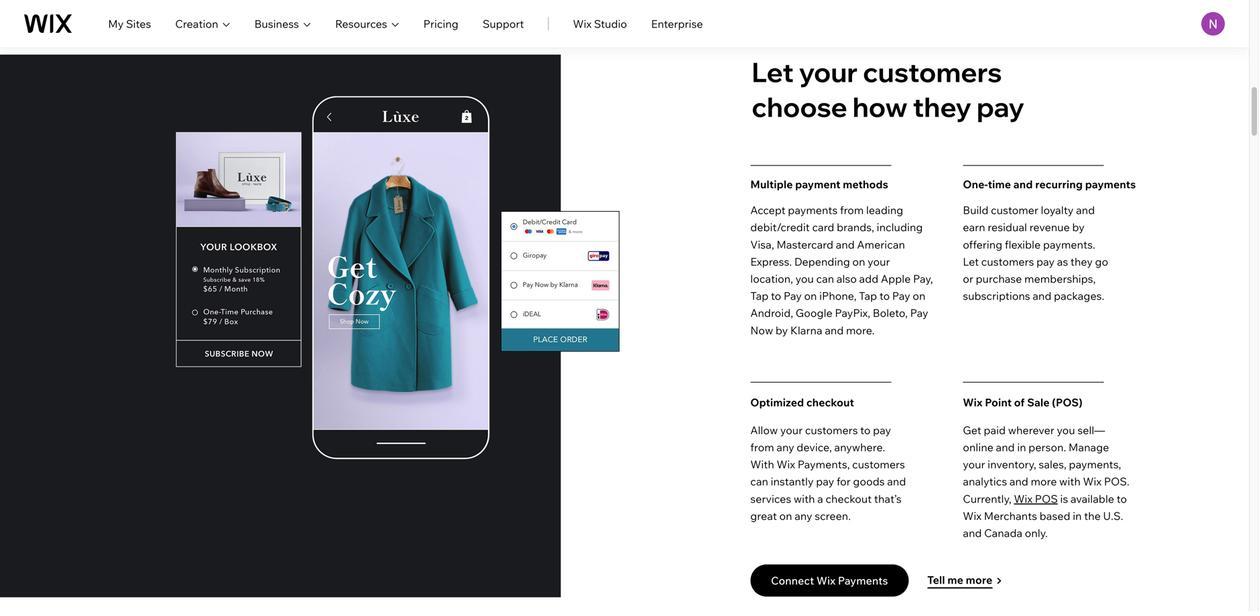 Task type: locate. For each thing, give the bounding box(es) containing it.
u.s.
[[1103, 509, 1123, 523]]

and down inventory,
[[1009, 475, 1028, 489]]

0 horizontal spatial in
[[1017, 441, 1026, 454]]

available
[[1071, 492, 1114, 506]]

of
[[1014, 396, 1025, 409]]

can down with
[[750, 475, 768, 489]]

1 horizontal spatial from
[[840, 204, 864, 217]]

wix point of sale (pos)
[[963, 396, 1083, 409]]

paid
[[984, 424, 1006, 437]]

that's
[[874, 492, 902, 506]]

0 horizontal spatial more
[[966, 574, 992, 587]]

services
[[750, 492, 791, 506]]

1 vertical spatial with
[[794, 492, 815, 506]]

your right allow
[[780, 424, 803, 437]]

wix left 'studio'
[[573, 17, 592, 31]]

tap down location, in the right top of the page
[[750, 289, 769, 303]]

any
[[777, 441, 794, 454], [795, 509, 812, 523]]

let up choose
[[752, 55, 794, 89]]

by down android,
[[776, 324, 788, 337]]

1 vertical spatial by
[[776, 324, 788, 337]]

1 horizontal spatial you
[[1057, 424, 1075, 437]]

sites
[[126, 17, 151, 31]]

pay inside build customer loyalty and earn residual revenue by offering flexible payments. let customers pay as they go or purchase memberships, subscriptions and packages.
[[1037, 255, 1055, 268]]

0 horizontal spatial they
[[913, 90, 972, 124]]

support
[[483, 17, 524, 31]]

customers up the how
[[863, 55, 1002, 89]]

debit/credit
[[750, 221, 810, 234]]

from up with
[[750, 441, 774, 454]]

accept payments from leading debit/credit card brands, including visa, mastercard and american express. depending on your location, you can also add apple pay, tap to pay on iphone, tap to pay on android, google paypix, boleto, pay now by klarna and more.
[[750, 204, 933, 337]]

can inside accept payments from leading debit/credit card brands, including visa, mastercard and american express. depending on your location, you can also add apple pay, tap to pay on iphone, tap to pay on android, google paypix, boleto, pay now by klarna and more.
[[816, 272, 834, 286]]

depending
[[794, 255, 850, 268]]

with left the a
[[794, 492, 815, 506]]

from inside accept payments from leading debit/credit card brands, including visa, mastercard and american express. depending on your location, you can also add apple pay, tap to pay on iphone, tap to pay on android, google paypix, boleto, pay now by klarna and more.
[[840, 204, 864, 217]]

loyalty
[[1041, 204, 1074, 217]]

tell me more
[[927, 574, 992, 587]]

checkout
[[806, 396, 854, 409], [826, 492, 872, 506]]

more right me
[[966, 574, 992, 587]]

wix up the available
[[1083, 475, 1102, 489]]

methods
[[843, 178, 888, 191]]

1 vertical spatial from
[[750, 441, 774, 454]]

0 vertical spatial by
[[1072, 221, 1085, 234]]

point
[[985, 396, 1012, 409]]

or
[[963, 272, 973, 286]]

1 horizontal spatial by
[[1072, 221, 1085, 234]]

customers inside build customer loyalty and earn residual revenue by offering flexible payments. let customers pay as they go or purchase memberships, subscriptions and packages.
[[981, 255, 1034, 268]]

0 vertical spatial you
[[796, 272, 814, 286]]

iphone,
[[819, 289, 857, 303]]

on up google
[[804, 289, 817, 303]]

business
[[254, 17, 299, 31]]

1 horizontal spatial let
[[963, 255, 979, 268]]

more.
[[846, 324, 875, 337]]

1 horizontal spatial any
[[795, 509, 812, 523]]

any left screen. at the bottom right of page
[[795, 509, 812, 523]]

time
[[988, 178, 1011, 191]]

they right the how
[[913, 90, 972, 124]]

pay right boleto,
[[910, 306, 928, 320]]

and up "that's"
[[887, 475, 906, 489]]

to up android,
[[771, 289, 781, 303]]

you left sell—
[[1057, 424, 1075, 437]]

checkout up device,
[[806, 396, 854, 409]]

0 vertical spatial can
[[816, 272, 834, 286]]

build customer loyalty and earn residual revenue by offering flexible payments. let customers pay as they go or purchase memberships, subscriptions and packages.
[[963, 204, 1108, 303]]

1 horizontal spatial payments
[[1085, 178, 1136, 191]]

tap
[[750, 289, 769, 303], [859, 289, 877, 303]]

on right great
[[779, 509, 792, 523]]

1 horizontal spatial tap
[[859, 289, 877, 303]]

your up choose
[[799, 55, 858, 89]]

0 vertical spatial from
[[840, 204, 864, 217]]

customer
[[991, 204, 1038, 217]]

1 horizontal spatial with
[[1059, 475, 1081, 489]]

0 vertical spatial they
[[913, 90, 972, 124]]

choose
[[752, 90, 847, 124]]

0 horizontal spatial tap
[[750, 289, 769, 303]]

payments right the recurring
[[1085, 178, 1136, 191]]

on up "add"
[[852, 255, 865, 268]]

0 vertical spatial with
[[1059, 475, 1081, 489]]

more
[[1031, 475, 1057, 489], [966, 574, 992, 587]]

0 horizontal spatial any
[[777, 441, 794, 454]]

wix
[[573, 17, 592, 31], [963, 396, 983, 409], [777, 458, 795, 471], [1083, 475, 1102, 489], [1014, 492, 1033, 506], [963, 509, 982, 523], [817, 574, 836, 588]]

in down the wherever
[[1017, 441, 1026, 454]]

recurring
[[1035, 178, 1083, 191]]

accept
[[750, 204, 786, 217]]

1 horizontal spatial can
[[816, 272, 834, 286]]

allow
[[750, 424, 778, 437]]

profile image image
[[1201, 12, 1225, 36]]

subscriptions
[[963, 289, 1030, 303]]

1 vertical spatial you
[[1057, 424, 1075, 437]]

0 horizontal spatial by
[[776, 324, 788, 337]]

0 vertical spatial checkout
[[806, 396, 854, 409]]

let your customers choose how they pay
[[752, 55, 1024, 124]]

can down depending
[[816, 272, 834, 286]]

by up payments.
[[1072, 221, 1085, 234]]

android,
[[750, 306, 793, 320]]

memberships,
[[1024, 272, 1096, 286]]

payments.
[[1043, 238, 1095, 251]]

wix pos link
[[1014, 492, 1058, 506]]

wix down currently,
[[963, 509, 982, 523]]

to inside is available to wix merchants based in the u.s. and canada only.
[[1117, 492, 1127, 506]]

lùxe retail online store featuring style subscription box, mobile storefront and multiple payment methods from wix payments. image
[[166, 55, 620, 501]]

and left canada
[[963, 527, 982, 540]]

1 vertical spatial they
[[1071, 255, 1093, 268]]

resources
[[335, 17, 387, 31]]

to up boleto,
[[879, 289, 890, 303]]

to up anywhere.
[[860, 424, 871, 437]]

0 horizontal spatial you
[[796, 272, 814, 286]]

0 vertical spatial let
[[752, 55, 794, 89]]

flexible
[[1005, 238, 1041, 251]]

support link
[[483, 16, 524, 32]]

1 vertical spatial can
[[750, 475, 768, 489]]

wix up merchants
[[1014, 492, 1033, 506]]

they right as
[[1071, 255, 1093, 268]]

1 vertical spatial payments
[[788, 204, 838, 217]]

brands,
[[837, 221, 874, 234]]

packages.
[[1054, 289, 1104, 303]]

mastercard
[[777, 238, 833, 251]]

payments up card
[[788, 204, 838, 217]]

1 vertical spatial in
[[1073, 509, 1082, 523]]

your down online
[[963, 458, 985, 471]]

to
[[771, 289, 781, 303], [879, 289, 890, 303], [860, 424, 871, 437], [1117, 492, 1127, 506]]

in inside the get paid wherever you sell— online and in person. manage your inventory, sales, payments, analytics and more with wix pos. currently,
[[1017, 441, 1026, 454]]

you
[[796, 272, 814, 286], [1057, 424, 1075, 437]]

multiple
[[750, 178, 793, 191]]

wix studio
[[573, 17, 627, 31]]

0 horizontal spatial can
[[750, 475, 768, 489]]

on
[[852, 255, 865, 268], [804, 289, 817, 303], [913, 289, 925, 303], [779, 509, 792, 523]]

in left the the
[[1073, 509, 1082, 523]]

optimized checkout
[[750, 396, 854, 409]]

add
[[859, 272, 878, 286]]

you inside the get paid wherever you sell— online and in person. manage your inventory, sales, payments, analytics and more with wix pos. currently,
[[1057, 424, 1075, 437]]

0 vertical spatial more
[[1031, 475, 1057, 489]]

more up the "pos"
[[1031, 475, 1057, 489]]

payments,
[[798, 458, 850, 471]]

any down allow
[[777, 441, 794, 454]]

to down pos.
[[1117, 492, 1127, 506]]

1 vertical spatial let
[[963, 255, 979, 268]]

1 horizontal spatial more
[[1031, 475, 1057, 489]]

0 horizontal spatial from
[[750, 441, 774, 454]]

with inside the get paid wherever you sell— online and in person. manage your inventory, sales, payments, analytics and more with wix pos. currently,
[[1059, 475, 1081, 489]]

location,
[[750, 272, 793, 286]]

in
[[1017, 441, 1026, 454], [1073, 509, 1082, 523]]

you down depending
[[796, 272, 814, 286]]

wix inside the get paid wherever you sell— online and in person. manage your inventory, sales, payments, analytics and more with wix pos. currently,
[[1083, 475, 1102, 489]]

0 horizontal spatial with
[[794, 492, 815, 506]]

let up the or
[[963, 255, 979, 268]]

purchase
[[976, 272, 1022, 286]]

from up brands,
[[840, 204, 864, 217]]

and right time
[[1013, 178, 1033, 191]]

0 horizontal spatial payments
[[788, 204, 838, 217]]

wix up instantly
[[777, 458, 795, 471]]

1 vertical spatial more
[[966, 574, 992, 587]]

wherever
[[1008, 424, 1054, 437]]

and inside is available to wix merchants based in the u.s. and canada only.
[[963, 527, 982, 540]]

currently,
[[963, 492, 1012, 506]]

let inside build customer loyalty and earn residual revenue by offering flexible payments. let customers pay as they go or purchase memberships, subscriptions and packages.
[[963, 255, 979, 268]]

1 horizontal spatial they
[[1071, 255, 1093, 268]]

wix inside allow your customers to pay from any device, anywhere. with wix payments, customers can instantly pay for goods and services with a checkout that's great on any screen.
[[777, 458, 795, 471]]

in inside is available to wix merchants based in the u.s. and canada only.
[[1073, 509, 1082, 523]]

can
[[816, 272, 834, 286], [750, 475, 768, 489]]

1 horizontal spatial in
[[1073, 509, 1082, 523]]

with up is
[[1059, 475, 1081, 489]]

checkout down for
[[826, 492, 872, 506]]

device,
[[797, 441, 832, 454]]

payments,
[[1069, 458, 1121, 471]]

your down american
[[868, 255, 890, 268]]

2 tap from the left
[[859, 289, 877, 303]]

1 vertical spatial any
[[795, 509, 812, 523]]

1 vertical spatial checkout
[[826, 492, 872, 506]]

customers up purchase
[[981, 255, 1034, 268]]

tell
[[927, 574, 945, 587]]

visa,
[[750, 238, 774, 251]]

tap down "add"
[[859, 289, 877, 303]]

creation
[[175, 17, 218, 31]]

my sites
[[108, 17, 151, 31]]

0 vertical spatial in
[[1017, 441, 1026, 454]]

0 horizontal spatial let
[[752, 55, 794, 89]]

pay
[[977, 90, 1024, 124], [1037, 255, 1055, 268], [873, 424, 891, 437], [816, 475, 834, 489]]

and
[[1013, 178, 1033, 191], [1076, 204, 1095, 217], [836, 238, 855, 251], [1033, 289, 1052, 303], [825, 324, 844, 337], [996, 441, 1015, 454], [887, 475, 906, 489], [1009, 475, 1028, 489], [963, 527, 982, 540]]



Task type: describe. For each thing, give the bounding box(es) containing it.
creation button
[[175, 16, 230, 32]]

and down paypix,
[[825, 324, 844, 337]]

boleto,
[[873, 306, 908, 320]]

how
[[853, 90, 908, 124]]

by inside build customer loyalty and earn residual revenue by offering flexible payments. let customers pay as they go or purchase memberships, subscriptions and packages.
[[1072, 221, 1085, 234]]

screen.
[[815, 509, 851, 523]]

they inside build customer loyalty and earn residual revenue by offering flexible payments. let customers pay as they go or purchase memberships, subscriptions and packages.
[[1071, 255, 1093, 268]]

express.
[[750, 255, 792, 268]]

get paid wherever you sell— online and in person. manage your inventory, sales, payments, analytics and more with wix pos. currently,
[[963, 424, 1130, 506]]

merchants
[[984, 509, 1037, 523]]

customers up goods
[[852, 458, 905, 471]]

resources button
[[335, 16, 399, 32]]

from inside allow your customers to pay from any device, anywhere. with wix payments, customers can instantly pay for goods and services with a checkout that's great on any screen.
[[750, 441, 774, 454]]

connect
[[771, 574, 814, 588]]

0 vertical spatial payments
[[1085, 178, 1136, 191]]

and down brands,
[[836, 238, 855, 251]]

also
[[837, 272, 857, 286]]

your inside let your customers choose how they pay
[[799, 55, 858, 89]]

and inside allow your customers to pay from any device, anywhere. with wix payments, customers can instantly pay for goods and services with a checkout that's great on any screen.
[[887, 475, 906, 489]]

with
[[750, 458, 774, 471]]

go
[[1095, 255, 1108, 268]]

sales,
[[1039, 458, 1067, 471]]

great
[[750, 509, 777, 523]]

pricing
[[423, 17, 458, 31]]

allow your customers to pay from any device, anywhere. with wix payments, customers can instantly pay for goods and services with a checkout that's great on any screen.
[[750, 424, 906, 523]]

revenue
[[1030, 221, 1070, 234]]

by inside accept payments from leading debit/credit card brands, including visa, mastercard and american express. depending on your location, you can also add apple pay, tap to pay on iphone, tap to pay on android, google paypix, boleto, pay now by klarna and more.
[[776, 324, 788, 337]]

pricing link
[[423, 16, 458, 32]]

now
[[750, 324, 773, 337]]

on down pay,
[[913, 289, 925, 303]]

person.
[[1029, 441, 1066, 454]]

is available to wix merchants based in the u.s. and canada only.
[[963, 492, 1127, 540]]

connect wix payments
[[771, 574, 888, 588]]

your inside allow your customers to pay from any device, anywhere. with wix payments, customers can instantly pay for goods and services with a checkout that's great on any screen.
[[780, 424, 803, 437]]

your inside accept payments from leading debit/credit card brands, including visa, mastercard and american express. depending on your location, you can also add apple pay, tap to pay on iphone, tap to pay on android, google paypix, boleto, pay now by klarna and more.
[[868, 255, 890, 268]]

enterprise
[[651, 17, 703, 31]]

and right the loyalty
[[1076, 204, 1095, 217]]

earn
[[963, 221, 985, 234]]

let inside let your customers choose how they pay
[[752, 55, 794, 89]]

payment
[[795, 178, 840, 191]]

they inside let your customers choose how they pay
[[913, 90, 972, 124]]

your inside the get paid wherever you sell— online and in person. manage your inventory, sales, payments, analytics and more with wix pos. currently,
[[963, 458, 985, 471]]

multiple payment methods
[[750, 178, 888, 191]]

analytics
[[963, 475, 1007, 489]]

residual
[[988, 221, 1027, 234]]

studio
[[594, 17, 627, 31]]

you inside accept payments from leading debit/credit card brands, including visa, mastercard and american express. depending on your location, you can also add apple pay, tap to pay on iphone, tap to pay on android, google paypix, boleto, pay now by klarna and more.
[[796, 272, 814, 286]]

pay inside let your customers choose how they pay
[[977, 90, 1024, 124]]

customers inside let your customers choose how they pay
[[863, 55, 1002, 89]]

canada
[[984, 527, 1022, 540]]

sale
[[1027, 396, 1050, 409]]

manage
[[1069, 441, 1109, 454]]

my
[[108, 17, 124, 31]]

can inside allow your customers to pay from any device, anywhere. with wix payments, customers can instantly pay for goods and services with a checkout that's great on any screen.
[[750, 475, 768, 489]]

payments inside accept payments from leading debit/credit card brands, including visa, mastercard and american express. depending on your location, you can also add apple pay, tap to pay on iphone, tap to pay on android, google paypix, boleto, pay now by klarna and more.
[[788, 204, 838, 217]]

pay up android,
[[784, 289, 802, 303]]

on inside allow your customers to pay from any device, anywhere. with wix payments, customers can instantly pay for goods and services with a checkout that's great on any screen.
[[779, 509, 792, 523]]

based
[[1040, 509, 1070, 523]]

and down memberships,
[[1033, 289, 1052, 303]]

more inside the get paid wherever you sell— online and in person. manage your inventory, sales, payments, analytics and more with wix pos. currently,
[[1031, 475, 1057, 489]]

optimized
[[750, 396, 804, 409]]

only.
[[1025, 527, 1048, 540]]

and up inventory,
[[996, 441, 1015, 454]]

me
[[948, 574, 963, 587]]

enterprise link
[[651, 16, 703, 32]]

payments
[[838, 574, 888, 588]]

wix right connect on the bottom right
[[817, 574, 836, 588]]

wix pos
[[1014, 492, 1058, 506]]

body lotion for sale on a website, with add to cart button. image
[[0, 55, 625, 611]]

checkout inside allow your customers to pay from any device, anywhere. with wix payments, customers can instantly pay for goods and services with a checkout that's great on any screen.
[[826, 492, 872, 506]]

(pos)
[[1052, 396, 1083, 409]]

is
[[1060, 492, 1068, 506]]

inventory,
[[988, 458, 1036, 471]]

apple
[[881, 272, 911, 286]]

one-time and recurring payments
[[963, 178, 1136, 191]]

wix left point
[[963, 396, 983, 409]]

with inside allow your customers to pay from any device, anywhere. with wix payments, customers can instantly pay for goods and services with a checkout that's great on any screen.
[[794, 492, 815, 506]]

including
[[877, 221, 923, 234]]

as
[[1057, 255, 1068, 268]]

goods
[[853, 475, 885, 489]]

the
[[1084, 509, 1101, 523]]

paypix,
[[835, 306, 870, 320]]

1 tap from the left
[[750, 289, 769, 303]]

wix studio link
[[573, 16, 627, 32]]

one-
[[963, 178, 988, 191]]

0 vertical spatial any
[[777, 441, 794, 454]]

anywhere.
[[834, 441, 885, 454]]

leading
[[866, 204, 903, 217]]

american
[[857, 238, 905, 251]]

pos
[[1035, 492, 1058, 506]]

customers up device,
[[805, 424, 858, 437]]

pos.
[[1104, 475, 1130, 489]]

wix inside is available to wix merchants based in the u.s. and canada only.
[[963, 509, 982, 523]]

offering
[[963, 238, 1002, 251]]

card
[[812, 221, 834, 234]]

tell me more link
[[927, 570, 1002, 592]]

connect wix payments link
[[750, 565, 909, 597]]

my sites link
[[108, 16, 151, 32]]

business button
[[254, 16, 311, 32]]

pay,
[[913, 272, 933, 286]]

pay down apple
[[892, 289, 910, 303]]

to inside allow your customers to pay from any device, anywhere. with wix payments, customers can instantly pay for goods and services with a checkout that's great on any screen.
[[860, 424, 871, 437]]

online
[[963, 441, 993, 454]]

a
[[817, 492, 823, 506]]



Task type: vqa. For each thing, say whether or not it's contained in the screenshot.
Purchase
yes



